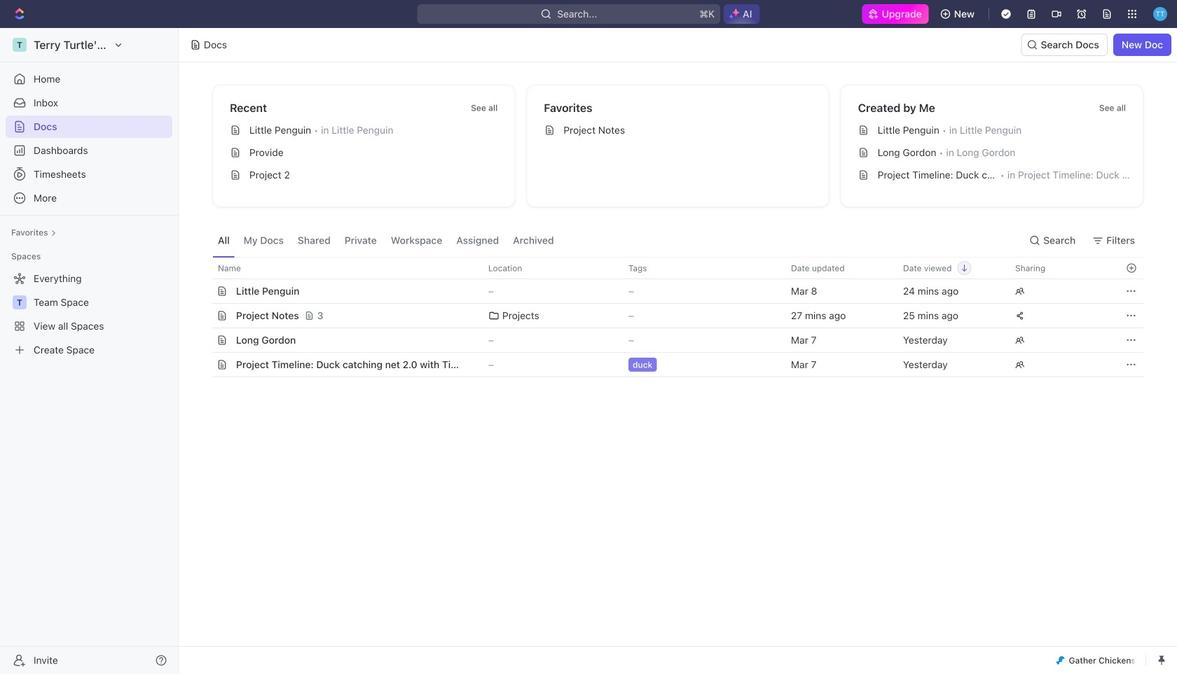 Task type: vqa. For each thing, say whether or not it's contained in the screenshot.
cell at top
yes



Task type: locate. For each thing, give the bounding box(es) containing it.
tab list
[[212, 224, 560, 257]]

sidebar navigation
[[0, 28, 181, 675]]

team space, , element
[[13, 296, 27, 310]]

cell
[[200, 280, 215, 303]]

row
[[197, 257, 1144, 280], [200, 279, 1144, 304], [197, 303, 1144, 329], [197, 328, 1144, 353], [197, 352, 1144, 378]]

tree
[[6, 268, 172, 362]]

table
[[197, 257, 1144, 378]]



Task type: describe. For each thing, give the bounding box(es) containing it.
drumstick bite image
[[1056, 657, 1065, 665]]

tree inside "sidebar" 'navigation'
[[6, 268, 172, 362]]

terry turtle's workspace, , element
[[13, 38, 27, 52]]



